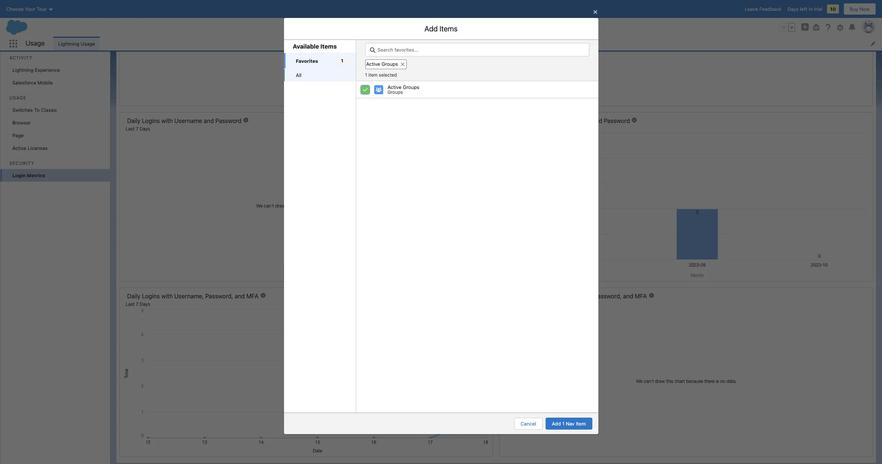 Task type: describe. For each thing, give the bounding box(es) containing it.
nav
[[566, 421, 575, 427]]

added.
[[534, 194, 550, 200]]

with for monthly logins with username and password
[[550, 118, 562, 124]]

daily logins with username, password, and mfa
[[127, 293, 259, 300]]

you've
[[518, 194, 533, 200]]

with for monthly logins with username, password, and mfa
[[550, 293, 562, 300]]

classic
[[41, 107, 57, 113]]

with for daily logins with username and password
[[162, 118, 173, 124]]

1 inside "button"
[[563, 421, 565, 427]]

experience
[[35, 67, 60, 73]]

password for daily logins with username and password
[[216, 118, 242, 124]]

page
[[12, 133, 24, 139]]

buy now
[[850, 6, 870, 12]]

activity
[[9, 55, 32, 61]]

leave feedback link
[[745, 6, 782, 12]]

active groups option
[[365, 57, 410, 69]]

available items
[[293, 43, 337, 50]]

or
[[480, 194, 485, 200]]

monthly logins with username and password
[[507, 118, 631, 124]]

switches to classic
[[12, 107, 57, 113]]

now
[[860, 6, 870, 12]]

username for daily
[[174, 118, 202, 124]]

leave feedback
[[745, 6, 782, 12]]

password, for daily logins with username, password, and mfa
[[206, 293, 233, 300]]

items,
[[437, 194, 451, 200]]

1 for 1 item selected
[[365, 72, 367, 78]]

switches
[[12, 107, 33, 113]]

monthly for monthly logins with username, password, and mfa
[[507, 293, 529, 300]]

lightning experience
[[12, 67, 60, 73]]

list containing favorites
[[284, 53, 356, 82]]

usage inside list
[[81, 41, 95, 47]]

last for daily logins with username, password, and mfa
[[126, 302, 135, 307]]

7 for daily logins with username and password
[[136, 126, 139, 132]]

lightning usage
[[58, 41, 95, 47]]

lightning usage link
[[54, 37, 100, 51]]

cancel
[[521, 421, 537, 427]]

daily for daily logins with username, password, and mfa
[[127, 293, 141, 300]]

buy now button
[[844, 3, 877, 15]]

buy
[[850, 6, 859, 12]]

to
[[34, 107, 40, 113]]

with for daily logins with username, password, and mfa
[[162, 293, 173, 300]]

active groups
[[367, 61, 398, 67]]

add 1 nav item button
[[546, 418, 593, 430]]

salesforce
[[12, 80, 36, 86]]

remove active groups image
[[400, 62, 405, 67]]

add for add items
[[425, 24, 438, 33]]

left
[[801, 6, 808, 12]]

item
[[576, 421, 586, 427]]

days for daily logins with username, password, and mfa
[[140, 302, 150, 307]]

active for active groups groups
[[388, 84, 402, 90]]

Search favorites... search field
[[365, 43, 590, 57]]

days for daily logins with username and password
[[140, 126, 150, 132]]

reorder
[[418, 194, 436, 200]]



Task type: locate. For each thing, give the bounding box(es) containing it.
0 horizontal spatial 1
[[341, 58, 344, 64]]

2 vertical spatial 1
[[563, 421, 565, 427]]

lightning up experience
[[58, 41, 79, 47]]

0 horizontal spatial add
[[425, 24, 438, 33]]

0 vertical spatial last
[[126, 126, 135, 132]]

2 vertical spatial days
[[140, 302, 150, 307]]

7
[[136, 126, 139, 132], [136, 302, 139, 307]]

2 last 7 days from the top
[[126, 302, 150, 307]]

1 for 1
[[341, 58, 344, 64]]

active inside option
[[367, 61, 381, 67]]

items for available items
[[321, 43, 337, 50]]

1 horizontal spatial username,
[[563, 293, 593, 300]]

password, for monthly logins with username, password, and mfa
[[594, 293, 622, 300]]

group
[[780, 23, 796, 32]]

logins
[[142, 118, 160, 124], [531, 118, 549, 124], [142, 293, 160, 300], [531, 293, 549, 300]]

lightning down "activity"
[[12, 67, 34, 73]]

lightning usage list
[[54, 37, 883, 51]]

add for add 1 nav item
[[552, 421, 561, 427]]

add items
[[425, 24, 458, 33]]

daily
[[127, 118, 141, 124], [127, 293, 141, 300]]

0 horizontal spatial items
[[321, 43, 337, 50]]

7 for daily logins with username, password, and mfa
[[136, 302, 139, 307]]

list
[[284, 53, 356, 82]]

0 horizontal spatial mfa
[[247, 293, 259, 300]]

lightning for lightning experience
[[12, 67, 34, 73]]

2 password from the left
[[604, 118, 631, 124]]

trial
[[815, 6, 823, 12]]

1 horizontal spatial add
[[552, 421, 561, 427]]

1 vertical spatial last
[[126, 302, 135, 307]]

1 vertical spatial active
[[388, 84, 402, 90]]

monthly logins with username, password, and mfa
[[507, 293, 648, 300]]

active groups groups
[[388, 84, 420, 95]]

1 vertical spatial 7
[[136, 302, 139, 307]]

feedback
[[760, 6, 782, 12]]

salesforce mobile
[[12, 80, 53, 86]]

personalize
[[333, 194, 359, 200]]

1 vertical spatial daily
[[127, 293, 141, 300]]

days
[[788, 6, 799, 12], [140, 126, 150, 132], [140, 302, 150, 307]]

0 horizontal spatial active
[[12, 145, 26, 151]]

last for daily logins with username and password
[[126, 126, 135, 132]]

active down selected
[[388, 84, 402, 90]]

2 monthly from the top
[[507, 293, 529, 300]]

groups for active groups
[[382, 61, 398, 67]]

2 last from the top
[[126, 302, 135, 307]]

items right available
[[321, 43, 337, 50]]

active for active groups
[[367, 61, 381, 67]]

login metrics
[[12, 173, 45, 179]]

browser
[[12, 120, 31, 126]]

1 horizontal spatial password,
[[594, 293, 622, 300]]

monthly for monthly logins with username and password
[[507, 118, 529, 124]]

metrics
[[27, 173, 45, 179]]

lightning inside list
[[58, 41, 79, 47]]

items
[[440, 24, 458, 33], [321, 43, 337, 50]]

active licenses
[[12, 145, 48, 151]]

last 7 days
[[126, 126, 150, 132], [126, 302, 150, 307]]

1 vertical spatial days
[[140, 126, 150, 132]]

1 username from the left
[[174, 118, 202, 124]]

groups
[[382, 61, 398, 67], [403, 84, 420, 90], [388, 90, 403, 95]]

1 left item
[[365, 72, 367, 78]]

active down the page
[[12, 145, 26, 151]]

0 vertical spatial items
[[440, 24, 458, 33]]

available
[[293, 43, 319, 50]]

1 vertical spatial items
[[321, 43, 337, 50]]

groups inside option
[[382, 61, 398, 67]]

1 vertical spatial lightning
[[12, 67, 34, 73]]

add inside "button"
[[552, 421, 561, 427]]

mobile
[[38, 80, 53, 86]]

1 vertical spatial last 7 days
[[126, 302, 150, 307]]

2 daily from the top
[[127, 293, 141, 300]]

all link
[[284, 69, 356, 82]]

0 horizontal spatial password,
[[206, 293, 233, 300]]

username
[[174, 118, 202, 124], [563, 118, 591, 124]]

remove
[[486, 194, 503, 200]]

1 monthly from the top
[[507, 118, 529, 124]]

1 horizontal spatial active
[[367, 61, 381, 67]]

1 last from the top
[[126, 126, 135, 132]]

mfa for daily logins with username, password, and mfa
[[247, 293, 259, 300]]

1 horizontal spatial items
[[440, 24, 458, 33]]

groups up selected
[[382, 61, 398, 67]]

0 horizontal spatial username,
[[174, 293, 204, 300]]

username, for monthly
[[563, 293, 593, 300]]

groups for active groups groups
[[403, 84, 420, 90]]

1 left nav
[[563, 421, 565, 427]]

2 mfa from the left
[[635, 293, 648, 300]]

0 vertical spatial 1
[[341, 58, 344, 64]]

personalize your nav bar for this app. reorder items, and rename or remove items you've added.
[[333, 194, 550, 200]]

1 vertical spatial add
[[552, 421, 561, 427]]

0 vertical spatial add
[[425, 24, 438, 33]]

2 horizontal spatial active
[[388, 84, 402, 90]]

2 horizontal spatial 1
[[563, 421, 565, 427]]

items for add items
[[440, 24, 458, 33]]

0 vertical spatial lightning
[[58, 41, 79, 47]]

days left in trial
[[788, 6, 823, 12]]

last 7 days for daily logins with username, password, and mfa
[[126, 302, 150, 307]]

last
[[126, 126, 135, 132], [126, 302, 135, 307]]

1 vertical spatial monthly
[[507, 293, 529, 300]]

mfa
[[247, 293, 259, 300], [635, 293, 648, 300]]

2 username, from the left
[[563, 293, 593, 300]]

1 item selected
[[365, 72, 397, 78]]

1 password, from the left
[[206, 293, 233, 300]]

1 horizontal spatial 1
[[365, 72, 367, 78]]

lightning
[[58, 41, 79, 47], [12, 67, 34, 73]]

1 vertical spatial 1
[[365, 72, 367, 78]]

app.
[[407, 194, 417, 200]]

security
[[9, 161, 34, 166]]

username,
[[174, 293, 204, 300], [563, 293, 593, 300]]

password
[[216, 118, 242, 124], [604, 118, 631, 124]]

0 vertical spatial daily
[[127, 118, 141, 124]]

0 vertical spatial 7
[[136, 126, 139, 132]]

nav
[[371, 194, 379, 200]]

favorites
[[296, 58, 318, 64]]

usage
[[25, 39, 45, 47], [81, 41, 95, 47], [9, 95, 26, 101]]

1 daily from the top
[[127, 118, 141, 124]]

groups down remove active groups icon
[[403, 84, 420, 90]]

2 vertical spatial active
[[12, 145, 26, 151]]

logins for monthly logins with username, password, and mfa
[[531, 293, 549, 300]]

password,
[[206, 293, 233, 300], [594, 293, 622, 300]]

logins for monthly logins with username and password
[[531, 118, 549, 124]]

daily logins with username and password
[[127, 118, 242, 124]]

0 horizontal spatial password
[[216, 118, 242, 124]]

10
[[831, 6, 837, 12]]

bar
[[381, 194, 388, 200]]

active for active licenses
[[12, 145, 26, 151]]

cancel button
[[515, 418, 543, 430]]

2 password, from the left
[[594, 293, 622, 300]]

monthly
[[507, 118, 529, 124], [507, 293, 529, 300]]

2 7 from the top
[[136, 302, 139, 307]]

password for monthly logins with username and password
[[604, 118, 631, 124]]

0 vertical spatial active
[[367, 61, 381, 67]]

rename
[[462, 194, 479, 200]]

0 horizontal spatial lightning
[[12, 67, 34, 73]]

1 7 from the top
[[136, 126, 139, 132]]

1
[[341, 58, 344, 64], [365, 72, 367, 78], [563, 421, 565, 427]]

leave
[[745, 6, 759, 12]]

in
[[809, 6, 813, 12]]

1 up the "all" link
[[341, 58, 344, 64]]

login
[[12, 173, 26, 179]]

0 vertical spatial last 7 days
[[126, 126, 150, 132]]

logins for daily logins with username, password, and mfa
[[142, 293, 160, 300]]

1 username, from the left
[[174, 293, 204, 300]]

active inside active groups groups
[[388, 84, 402, 90]]

and
[[204, 118, 214, 124], [593, 118, 603, 124], [452, 194, 461, 200], [235, 293, 245, 300], [624, 293, 634, 300]]

groups down selected
[[388, 90, 403, 95]]

licenses
[[28, 145, 48, 151]]

daily for daily logins with username and password
[[127, 118, 141, 124]]

1 inside list
[[341, 58, 344, 64]]

2 username from the left
[[563, 118, 591, 124]]

1 horizontal spatial username
[[563, 118, 591, 124]]

this
[[397, 194, 405, 200]]

lightning for lightning usage
[[58, 41, 79, 47]]

0 vertical spatial monthly
[[507, 118, 529, 124]]

0 horizontal spatial username
[[174, 118, 202, 124]]

add 1 nav item
[[552, 421, 586, 427]]

with
[[162, 118, 173, 124], [550, 118, 562, 124], [162, 293, 173, 300], [550, 293, 562, 300]]

1 horizontal spatial lightning
[[58, 41, 79, 47]]

items
[[505, 194, 517, 200]]

your
[[360, 194, 370, 200]]

add
[[425, 24, 438, 33], [552, 421, 561, 427]]

items up lightning usage list at the top of the page
[[440, 24, 458, 33]]

logins for daily logins with username and password
[[142, 118, 160, 124]]

1 password from the left
[[216, 118, 242, 124]]

0 vertical spatial days
[[788, 6, 799, 12]]

1 horizontal spatial password
[[604, 118, 631, 124]]

username for monthly
[[563, 118, 591, 124]]

username, for daily
[[174, 293, 204, 300]]

last 7 days for daily logins with username and password
[[126, 126, 150, 132]]

item
[[369, 72, 378, 78]]

active
[[367, 61, 381, 67], [388, 84, 402, 90], [12, 145, 26, 151]]

selected
[[379, 72, 397, 78]]

1 mfa from the left
[[247, 293, 259, 300]]

for
[[389, 194, 396, 200]]

1 horizontal spatial mfa
[[635, 293, 648, 300]]

mfa for monthly logins with username, password, and mfa
[[635, 293, 648, 300]]

active up item
[[367, 61, 381, 67]]

all
[[296, 72, 302, 78]]

1 last 7 days from the top
[[126, 126, 150, 132]]



Task type: vqa. For each thing, say whether or not it's contained in the screenshot.
leftmost Username
yes



